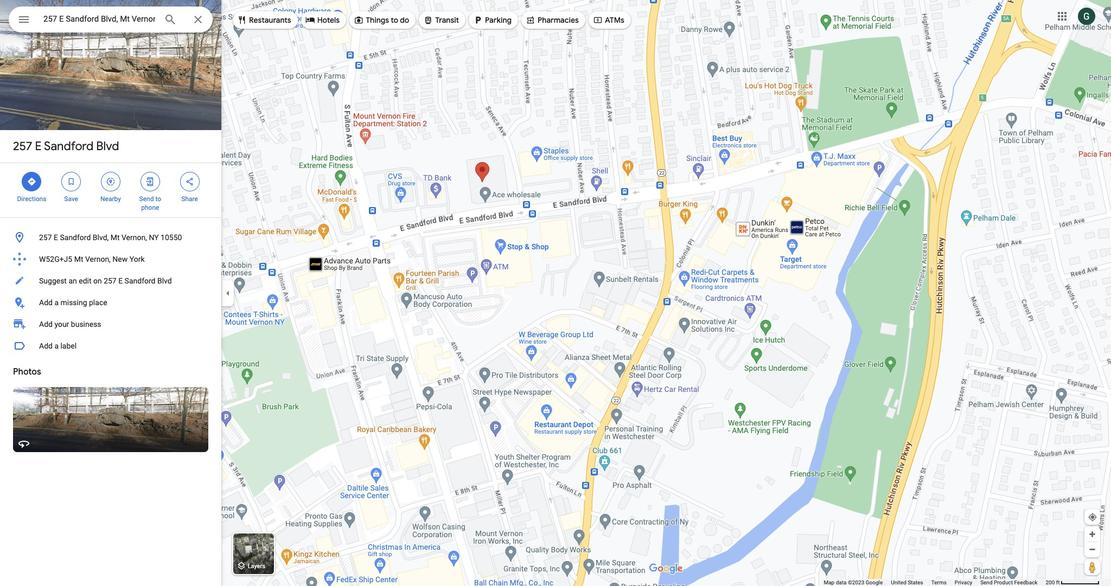 Task type: locate. For each thing, give the bounding box(es) containing it.
257 e sandford blvd, mt vernon, ny 10550 button
[[0, 227, 221, 248]]

e
[[35, 139, 42, 154], [54, 233, 58, 242], [118, 277, 123, 285]]

google account: greg robinson  
(robinsongreg175@gmail.com) image
[[1078, 7, 1095, 25]]

257 for 257 e sandford blvd, mt vernon, ny 10550
[[39, 233, 52, 242]]

1 vertical spatial e
[[54, 233, 58, 242]]

1 vertical spatial to
[[155, 195, 161, 203]]

 transit
[[423, 14, 459, 26]]

footer
[[824, 579, 1046, 586]]

photos
[[13, 367, 41, 378]]

0 horizontal spatial e
[[35, 139, 42, 154]]

atms
[[605, 15, 624, 25]]

257 up "w52g+j5"
[[39, 233, 52, 242]]

1 horizontal spatial vernon,
[[122, 233, 147, 242]]

pharmacies
[[538, 15, 579, 25]]

parking
[[485, 15, 512, 25]]

1 vertical spatial blvd
[[157, 277, 172, 285]]


[[237, 14, 247, 26]]

footer containing map data ©2023 google
[[824, 579, 1046, 586]]

place
[[89, 298, 107, 307]]

e for 257 e sandford blvd, mt vernon, ny 10550
[[54, 233, 58, 242]]

1 horizontal spatial blvd
[[157, 277, 172, 285]]

to
[[391, 15, 398, 25], [155, 195, 161, 203]]

states
[[908, 580, 923, 586]]

on
[[93, 277, 102, 285]]

to left do
[[391, 15, 398, 25]]

blvd down 10550
[[157, 277, 172, 285]]

2 a from the top
[[54, 342, 59, 350]]

w52g+j5 mt vernon, new york
[[39, 255, 145, 264]]

business
[[71, 320, 101, 329]]

1 horizontal spatial send
[[980, 580, 993, 586]]


[[354, 14, 364, 26]]

add a label button
[[0, 335, 221, 357]]

ft
[[1056, 580, 1060, 586]]

product
[[994, 580, 1013, 586]]

10550
[[161, 233, 182, 242]]

a left label
[[54, 342, 59, 350]]

 button
[[9, 7, 39, 35]]

257 E Sandford Blvd, Mt Vernon, NY 10550 field
[[9, 7, 213, 33]]

257
[[13, 139, 32, 154], [39, 233, 52, 242], [104, 277, 116, 285]]

send up phone
[[139, 195, 154, 203]]

1 horizontal spatial mt
[[111, 233, 120, 242]]

add down suggest
[[39, 298, 53, 307]]

2 vertical spatial e
[[118, 277, 123, 285]]

None field
[[43, 12, 155, 25]]

vernon,
[[122, 233, 147, 242], [85, 255, 111, 264]]

show street view coverage image
[[1084, 559, 1100, 576]]

sandford
[[44, 139, 93, 154], [60, 233, 91, 242], [125, 277, 155, 285]]

send left the product
[[980, 580, 993, 586]]

send
[[139, 195, 154, 203], [980, 580, 993, 586]]

200
[[1046, 580, 1055, 586]]

ny
[[149, 233, 159, 242]]

mt right blvd,
[[111, 233, 120, 242]]

0 vertical spatial send
[[139, 195, 154, 203]]

new
[[112, 255, 128, 264]]

nearby
[[100, 195, 121, 203]]

2 horizontal spatial 257
[[104, 277, 116, 285]]

blvd up 
[[96, 139, 119, 154]]


[[473, 14, 483, 26]]

sandford up the 
[[44, 139, 93, 154]]

privacy
[[955, 580, 972, 586]]

200 ft button
[[1046, 580, 1100, 586]]

2 vertical spatial 257
[[104, 277, 116, 285]]

0 vertical spatial a
[[54, 298, 59, 307]]

add
[[39, 298, 53, 307], [39, 320, 53, 329], [39, 342, 53, 350]]

google
[[866, 580, 883, 586]]

257 up 
[[13, 139, 32, 154]]

restaurants
[[249, 15, 291, 25]]

send product feedback
[[980, 580, 1038, 586]]

 parking
[[473, 14, 512, 26]]

show your location image
[[1088, 513, 1098, 522]]

directions
[[17, 195, 46, 203]]

0 vertical spatial e
[[35, 139, 42, 154]]

sandford down york
[[125, 277, 155, 285]]

0 vertical spatial 257
[[13, 139, 32, 154]]

1 add from the top
[[39, 298, 53, 307]]

1 vertical spatial a
[[54, 342, 59, 350]]

0 vertical spatial blvd
[[96, 139, 119, 154]]

0 horizontal spatial vernon,
[[85, 255, 111, 264]]

footer inside 'google maps' element
[[824, 579, 1046, 586]]

phone
[[141, 204, 159, 212]]

w52g+j5
[[39, 255, 72, 264]]

e up "w52g+j5"
[[54, 233, 58, 242]]

0 horizontal spatial to
[[155, 195, 161, 203]]

add left 'your'
[[39, 320, 53, 329]]

e for 257 e sandford blvd
[[35, 139, 42, 154]]

2 vertical spatial add
[[39, 342, 53, 350]]

vernon, up the on
[[85, 255, 111, 264]]

1 a from the top
[[54, 298, 59, 307]]

 pharmacies
[[526, 14, 579, 26]]

e down new
[[118, 277, 123, 285]]

add left label
[[39, 342, 53, 350]]

1 vertical spatial send
[[980, 580, 993, 586]]

 atms
[[593, 14, 624, 26]]

2 add from the top
[[39, 320, 53, 329]]

york
[[130, 255, 145, 264]]

send for send to phone
[[139, 195, 154, 203]]

1 vertical spatial mt
[[74, 255, 83, 264]]

send inside button
[[980, 580, 993, 586]]

 things to do
[[354, 14, 409, 26]]

a left the missing
[[54, 298, 59, 307]]

mt up an
[[74, 255, 83, 264]]

257 e sandford blvd
[[13, 139, 119, 154]]

©2023
[[848, 580, 864, 586]]

3 add from the top
[[39, 342, 53, 350]]

none field inside 257 e sandford blvd, mt vernon, ny 10550 field
[[43, 12, 155, 25]]

a
[[54, 298, 59, 307], [54, 342, 59, 350]]

0 horizontal spatial 257
[[13, 139, 32, 154]]

blvd
[[96, 139, 119, 154], [157, 277, 172, 285]]

add your business link
[[0, 314, 221, 335]]

send inside send to phone
[[139, 195, 154, 203]]

to up phone
[[155, 195, 161, 203]]

add for add a missing place
[[39, 298, 53, 307]]

save
[[64, 195, 78, 203]]

0 vertical spatial vernon,
[[122, 233, 147, 242]]

1 vertical spatial 257
[[39, 233, 52, 242]]

0 horizontal spatial send
[[139, 195, 154, 203]]

vernon, left ny in the top left of the page
[[122, 233, 147, 242]]

257 right the on
[[104, 277, 116, 285]]

1 vertical spatial sandford
[[60, 233, 91, 242]]

0 vertical spatial to
[[391, 15, 398, 25]]

1 vertical spatial vernon,
[[85, 255, 111, 264]]

2 horizontal spatial e
[[118, 277, 123, 285]]

1 horizontal spatial e
[[54, 233, 58, 242]]

mt
[[111, 233, 120, 242], [74, 255, 83, 264]]

e up 
[[35, 139, 42, 154]]

1 horizontal spatial 257
[[39, 233, 52, 242]]

0 vertical spatial add
[[39, 298, 53, 307]]

1 horizontal spatial to
[[391, 15, 398, 25]]

add for add your business
[[39, 320, 53, 329]]

257 e sandford blvd, mt vernon, ny 10550
[[39, 233, 182, 242]]

0 vertical spatial sandford
[[44, 139, 93, 154]]

sandford left blvd,
[[60, 233, 91, 242]]

1 vertical spatial add
[[39, 320, 53, 329]]



Task type: vqa. For each thing, say whether or not it's contained in the screenshot.
E to the top
yes



Task type: describe. For each thing, give the bounding box(es) containing it.
send product feedback button
[[980, 579, 1038, 586]]

data
[[836, 580, 847, 586]]


[[145, 176, 155, 188]]

2 vertical spatial sandford
[[125, 277, 155, 285]]

to inside  things to do
[[391, 15, 398, 25]]

do
[[400, 15, 409, 25]]


[[185, 176, 195, 188]]

layers
[[248, 563, 265, 570]]


[[305, 14, 315, 26]]


[[27, 176, 37, 188]]

transit
[[435, 15, 459, 25]]

suggest
[[39, 277, 67, 285]]

an
[[69, 277, 77, 285]]

 search field
[[9, 7, 213, 35]]


[[526, 14, 535, 26]]

google maps element
[[0, 0, 1111, 586]]

blvd inside button
[[157, 277, 172, 285]]

united states
[[891, 580, 923, 586]]

things
[[366, 15, 389, 25]]

200 ft
[[1046, 580, 1060, 586]]

a for label
[[54, 342, 59, 350]]

terms button
[[931, 579, 947, 586]]

hotels
[[317, 15, 340, 25]]

privacy button
[[955, 579, 972, 586]]

your
[[54, 320, 69, 329]]

257 e sandford blvd main content
[[0, 0, 221, 586]]


[[423, 14, 433, 26]]

suggest an edit on 257 e sandford blvd button
[[0, 270, 221, 292]]

 hotels
[[305, 14, 340, 26]]

map data ©2023 google
[[824, 580, 883, 586]]

257 for 257 e sandford blvd
[[13, 139, 32, 154]]

actions for 257 e sandford blvd region
[[0, 163, 221, 218]]


[[17, 12, 30, 27]]

to inside send to phone
[[155, 195, 161, 203]]

a for missing
[[54, 298, 59, 307]]

add for add a label
[[39, 342, 53, 350]]

share
[[181, 195, 198, 203]]

w52g+j5 mt vernon, new york button
[[0, 248, 221, 270]]

edit
[[79, 277, 91, 285]]

terms
[[931, 580, 947, 586]]

add a label
[[39, 342, 77, 350]]

collapse side panel image
[[222, 287, 234, 299]]

suggest an edit on 257 e sandford blvd
[[39, 277, 172, 285]]

0 horizontal spatial blvd
[[96, 139, 119, 154]]

missing
[[60, 298, 87, 307]]

sandford for blvd,
[[60, 233, 91, 242]]

add a missing place button
[[0, 292, 221, 314]]

map
[[824, 580, 834, 586]]

 restaurants
[[237, 14, 291, 26]]

zoom in image
[[1088, 531, 1096, 539]]


[[593, 14, 603, 26]]

feedback
[[1014, 580, 1038, 586]]

send for send product feedback
[[980, 580, 993, 586]]

0 vertical spatial mt
[[111, 233, 120, 242]]

zoom out image
[[1088, 546, 1096, 554]]

add a missing place
[[39, 298, 107, 307]]

united states button
[[891, 579, 923, 586]]

blvd,
[[93, 233, 109, 242]]

united
[[891, 580, 907, 586]]

send to phone
[[139, 195, 161, 212]]

add your business
[[39, 320, 101, 329]]

0 horizontal spatial mt
[[74, 255, 83, 264]]

sandford for blvd
[[44, 139, 93, 154]]


[[66, 176, 76, 188]]

label
[[60, 342, 77, 350]]


[[106, 176, 116, 188]]



